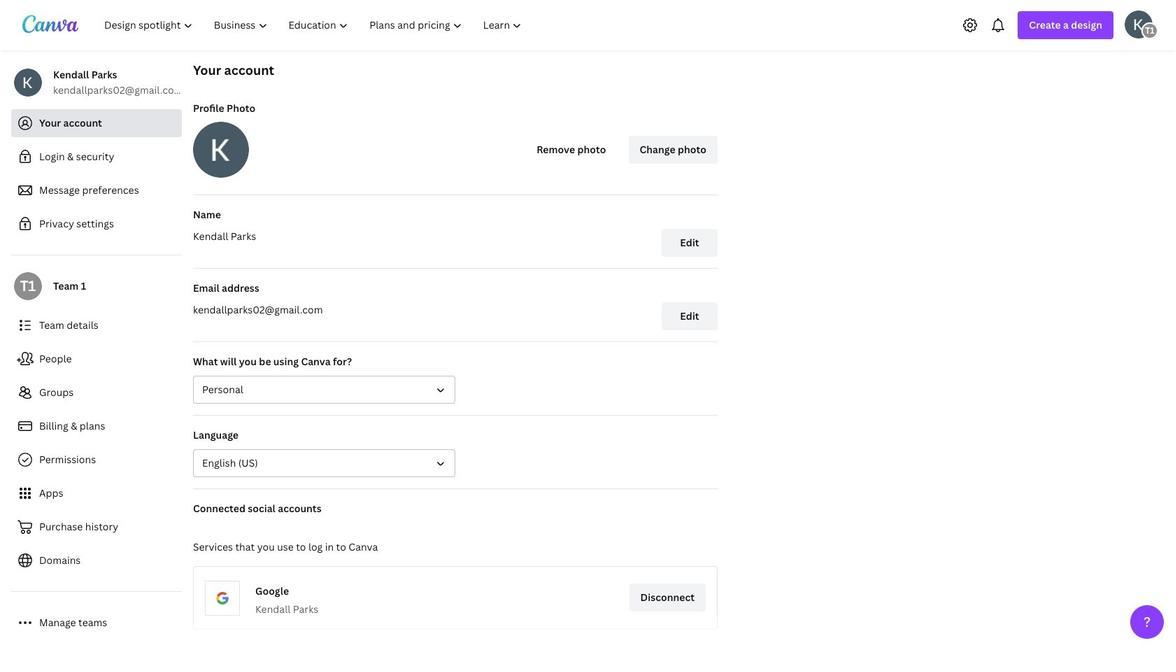 Task type: describe. For each thing, give the bounding box(es) containing it.
team 1 image
[[14, 272, 42, 300]]

Language: English (US) button
[[193, 449, 456, 477]]

1 horizontal spatial team 1 element
[[1142, 22, 1159, 39]]

kendall parks image
[[1126, 10, 1154, 38]]



Task type: locate. For each thing, give the bounding box(es) containing it.
0 vertical spatial team 1 element
[[1142, 22, 1159, 39]]

team 1 image
[[1142, 22, 1159, 39]]

1 vertical spatial team 1 element
[[14, 272, 42, 300]]

None button
[[193, 376, 456, 404]]

0 horizontal spatial team 1 element
[[14, 272, 42, 300]]

top level navigation element
[[95, 11, 534, 39]]

team 1 element
[[1142, 22, 1159, 39], [14, 272, 42, 300]]



Task type: vqa. For each thing, say whether or not it's contained in the screenshot.
offer.
no



